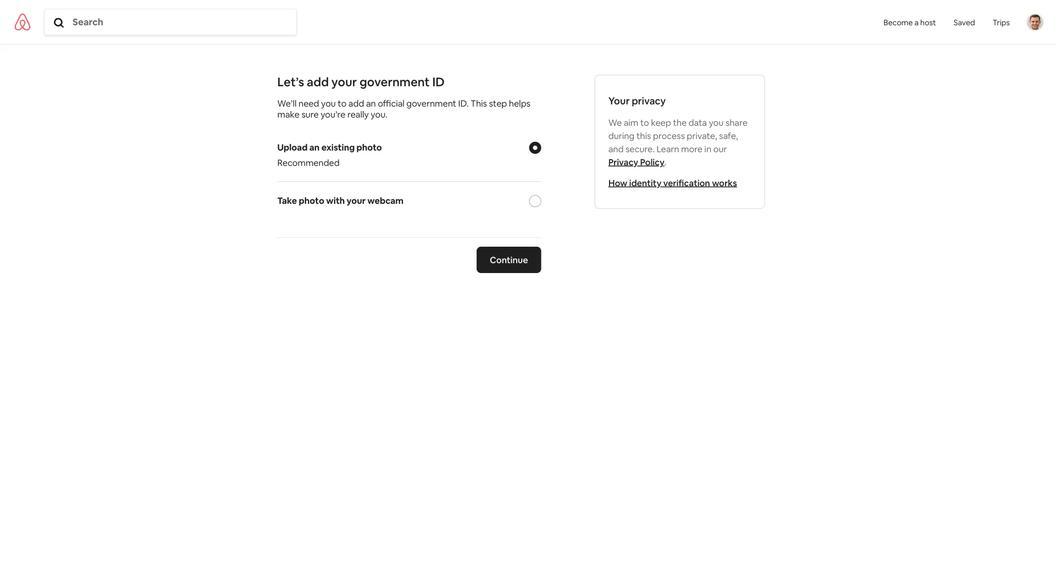Task type: vqa. For each thing, say whether or not it's contained in the screenshot.
This is a rare find.'s the This
no



Task type: describe. For each thing, give the bounding box(es) containing it.
a
[[915, 17, 919, 27]]

1 vertical spatial your
[[347, 195, 366, 206]]

learn
[[657, 143, 679, 155]]

you.
[[371, 109, 388, 120]]

keep
[[651, 117, 671, 128]]

let's add your government id
[[277, 74, 445, 90]]

become a host
[[884, 17, 936, 27]]

0 vertical spatial your
[[331, 74, 357, 90]]

make
[[277, 109, 300, 120]]

data
[[689, 117, 707, 128]]

take photo with your webcam
[[277, 195, 404, 206]]

webcam
[[368, 195, 404, 206]]

Take photo with your webcam radio
[[529, 195, 541, 207]]

privacy
[[609, 156, 638, 168]]

id
[[432, 74, 445, 90]]

Search text field
[[73, 16, 294, 28]]

you inside we'll need you to add an official government id. this step helps make sure you're really you.
[[321, 98, 336, 109]]

share
[[726, 117, 748, 128]]

process
[[653, 130, 685, 141]]

aim
[[624, 117, 639, 128]]

become a host button
[[875, 0, 945, 44]]

with
[[326, 195, 345, 206]]

official
[[378, 98, 405, 109]]

an inside upload an existing photo recommended
[[309, 142, 320, 153]]

saved link
[[945, 0, 984, 44]]

we aim to keep the data you share during this process private, safe, and secure. learn more in our privacy policy .
[[609, 117, 748, 168]]

add inside we'll need you to add an official government id. this step helps make sure you're really you.
[[349, 98, 364, 109]]

0 vertical spatial add
[[307, 74, 329, 90]]

how identity verification works
[[609, 177, 737, 189]]

to inside we'll need you to add an official government id. this step helps make sure you're really you.
[[338, 98, 347, 109]]

saved
[[954, 17, 975, 27]]

the
[[673, 117, 687, 128]]

secure.
[[626, 143, 655, 155]]

this
[[637, 130, 651, 141]]

continue button
[[477, 247, 541, 273]]

trips link
[[984, 0, 1019, 44]]

continue
[[490, 254, 528, 266]]

private,
[[687, 130, 717, 141]]

terry's account image
[[1028, 15, 1043, 30]]

and
[[609, 143, 624, 155]]

in
[[705, 143, 712, 155]]

we'll
[[277, 98, 297, 109]]

we'll need you to add an official government id. this step helps make sure you're really you.
[[277, 98, 531, 120]]

0 vertical spatial government
[[360, 74, 430, 90]]

need
[[299, 98, 319, 109]]



Task type: locate. For each thing, give the bounding box(es) containing it.
your
[[609, 95, 630, 108]]

1 vertical spatial an
[[309, 142, 320, 153]]

add down let's add your government id
[[349, 98, 364, 109]]

government up official
[[360, 74, 430, 90]]

verification
[[663, 177, 710, 189]]

1 vertical spatial government
[[407, 98, 456, 109]]

None radio
[[529, 142, 541, 154]]

None search field
[[45, 16, 296, 28]]

to left really
[[338, 98, 347, 109]]

government inside we'll need you to add an official government id. this step helps make sure you're really you.
[[407, 98, 456, 109]]

government down id
[[407, 98, 456, 109]]

you inside we aim to keep the data you share during this process private, safe, and secure. learn more in our privacy policy .
[[709, 117, 724, 128]]

upload an existing photo recommended
[[277, 142, 382, 168]]

step
[[489, 98, 507, 109]]

0 horizontal spatial add
[[307, 74, 329, 90]]

photo right existing
[[357, 142, 382, 153]]

works
[[712, 177, 737, 189]]

photo left with at the top of the page
[[299, 195, 324, 206]]

to inside we aim to keep the data you share during this process private, safe, and secure. learn more in our privacy policy .
[[640, 117, 649, 128]]

during
[[609, 130, 635, 141]]

you
[[321, 98, 336, 109], [709, 117, 724, 128]]

to up this
[[640, 117, 649, 128]]

photo inside upload an existing photo recommended
[[357, 142, 382, 153]]

your privacy
[[609, 95, 666, 108]]

an inside we'll need you to add an official government id. this step helps make sure you're really you.
[[366, 98, 376, 109]]

your
[[331, 74, 357, 90], [347, 195, 366, 206]]

you're
[[321, 109, 346, 120]]

an left official
[[366, 98, 376, 109]]

take
[[277, 195, 297, 206]]

0 horizontal spatial you
[[321, 98, 336, 109]]

to
[[338, 98, 347, 109], [640, 117, 649, 128]]

1 horizontal spatial to
[[640, 117, 649, 128]]

your right with at the top of the page
[[347, 195, 366, 206]]

1 horizontal spatial an
[[366, 98, 376, 109]]

0 horizontal spatial to
[[338, 98, 347, 109]]

you up safe,
[[709, 117, 724, 128]]

an
[[366, 98, 376, 109], [309, 142, 320, 153]]

how
[[609, 177, 628, 189]]

our
[[714, 143, 727, 155]]

sure
[[302, 109, 319, 120]]

privacy
[[632, 95, 666, 108]]

safe,
[[719, 130, 738, 141]]

1 vertical spatial add
[[349, 98, 364, 109]]

let's
[[277, 74, 304, 90]]

upload
[[277, 142, 308, 153]]

become
[[884, 17, 913, 27]]

you right need
[[321, 98, 336, 109]]

really
[[348, 109, 369, 120]]

identity
[[629, 177, 662, 189]]

helps
[[509, 98, 531, 109]]

1 vertical spatial you
[[709, 117, 724, 128]]

an up recommended
[[309, 142, 320, 153]]

we
[[609, 117, 622, 128]]

0 horizontal spatial an
[[309, 142, 320, 153]]

0 vertical spatial to
[[338, 98, 347, 109]]

recommended
[[277, 157, 340, 168]]

government
[[360, 74, 430, 90], [407, 98, 456, 109]]

0 horizontal spatial photo
[[299, 195, 324, 206]]

0 vertical spatial photo
[[357, 142, 382, 153]]

your up you're
[[331, 74, 357, 90]]

trips
[[993, 17, 1010, 27]]

0 vertical spatial an
[[366, 98, 376, 109]]

existing
[[321, 142, 355, 153]]

add
[[307, 74, 329, 90], [349, 98, 364, 109]]

host
[[921, 17, 936, 27]]

0 vertical spatial you
[[321, 98, 336, 109]]

how identity verification works button
[[609, 177, 737, 189]]

add up need
[[307, 74, 329, 90]]

photo
[[357, 142, 382, 153], [299, 195, 324, 206]]

1 vertical spatial photo
[[299, 195, 324, 206]]

1 horizontal spatial you
[[709, 117, 724, 128]]

1 horizontal spatial photo
[[357, 142, 382, 153]]

.
[[665, 156, 667, 168]]

more
[[681, 143, 703, 155]]

1 horizontal spatial add
[[349, 98, 364, 109]]

privacy policy link
[[609, 156, 665, 168]]

this
[[471, 98, 487, 109]]

id.
[[458, 98, 469, 109]]

1 vertical spatial to
[[640, 117, 649, 128]]

policy
[[640, 156, 665, 168]]



